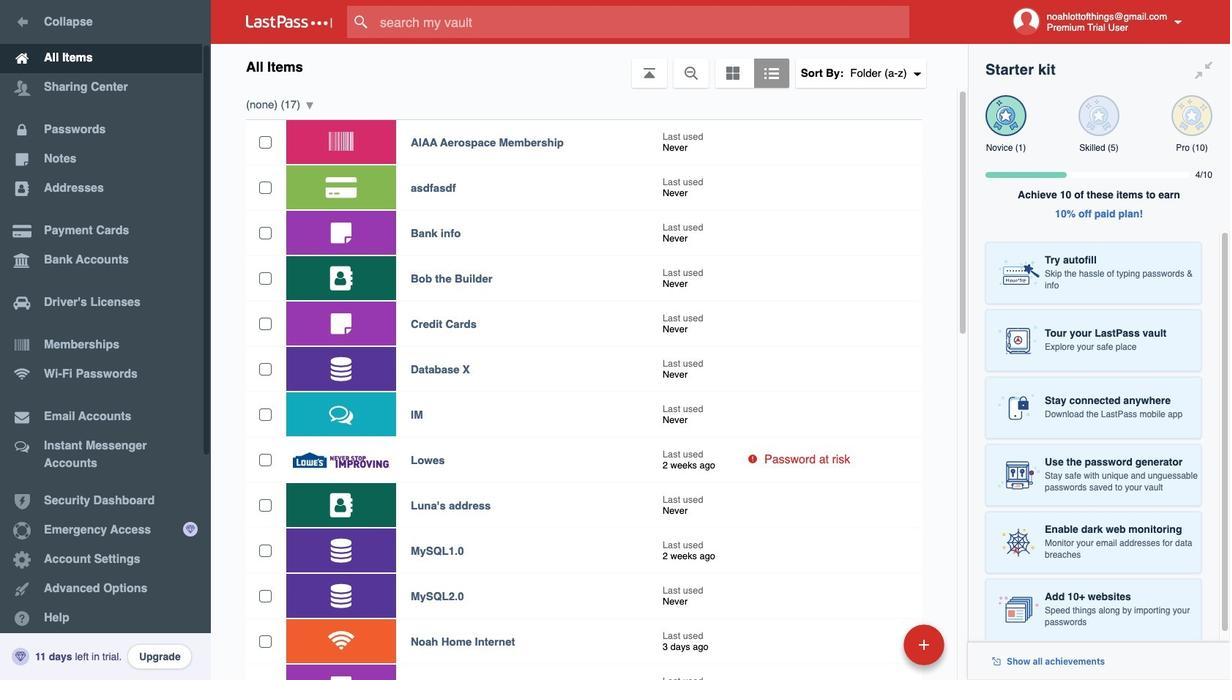 Task type: locate. For each thing, give the bounding box(es) containing it.
new item navigation
[[803, 620, 954, 681]]

lastpass image
[[246, 15, 333, 29]]

vault options navigation
[[211, 44, 968, 88]]

Search search field
[[347, 6, 933, 38]]

search my vault text field
[[347, 6, 933, 38]]



Task type: describe. For each thing, give the bounding box(es) containing it.
main navigation navigation
[[0, 0, 211, 681]]

new item element
[[803, 624, 950, 666]]



